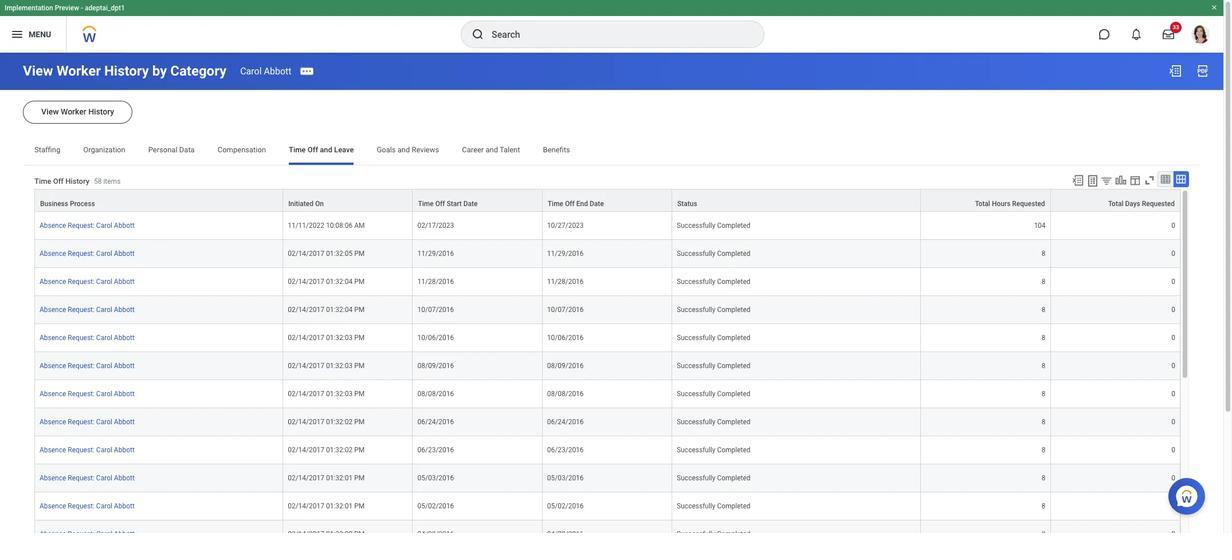 Task type: describe. For each thing, give the bounding box(es) containing it.
implementation preview -   adeptai_dpt1
[[5, 4, 125, 12]]

toolbar inside view worker history by category main content
[[1067, 171, 1189, 189]]

11 row from the top
[[34, 465, 1181, 493]]

request: for 06/23/2016
[[68, 447, 95, 455]]

absence for 02/17/2023
[[40, 222, 66, 230]]

time for time off and leave
[[289, 146, 306, 154]]

carol for 06/24/2016
[[96, 418, 112, 427]]

absence for 08/09/2016
[[40, 362, 66, 370]]

02/14/2017 for 08/08/2016
[[288, 390, 324, 398]]

0 for 11/28/2016
[[1172, 278, 1176, 286]]

01:32:02 for 06/24/2016
[[326, 418, 353, 427]]

2 11/29/2016 from the left
[[547, 250, 584, 258]]

table image
[[1160, 174, 1172, 185]]

2 08/08/2016 from the left
[[547, 390, 584, 398]]

successfully completed for 10/07/2016
[[677, 306, 751, 314]]

successfully completed for 08/08/2016
[[677, 390, 751, 398]]

start
[[447, 200, 462, 208]]

8 for 11/29/2016
[[1042, 250, 1046, 258]]

tab list inside view worker history by category main content
[[23, 138, 1201, 165]]

pm for 06/24/2016
[[354, 418, 365, 427]]

request: for 11/28/2016
[[68, 278, 95, 286]]

on
[[315, 200, 324, 208]]

time off start date button
[[413, 190, 542, 212]]

33
[[1173, 24, 1180, 30]]

02/14/2017 for 08/09/2016
[[288, 362, 324, 370]]

0 for 05/03/2016
[[1172, 475, 1176, 483]]

2 05/02/2016 from the left
[[547, 503, 584, 511]]

abbott for 05/03/2016
[[114, 475, 135, 483]]

absence request: carol abbott link for 10/07/2016
[[40, 304, 135, 314]]

compensation
[[218, 146, 266, 154]]

request: for 02/17/2023
[[68, 222, 95, 230]]

close environment banner image
[[1211, 4, 1218, 11]]

8 for 06/23/2016
[[1042, 447, 1046, 455]]

view worker history
[[41, 107, 114, 116]]

02/14/2017 01:32:02 pm for 06/24/2016
[[288, 418, 365, 427]]

staffing
[[34, 146, 60, 154]]

12 row from the top
[[34, 493, 1181, 521]]

8 row from the top
[[34, 381, 1181, 409]]

2 10/06/2016 from the left
[[547, 334, 584, 342]]

02/14/2017 01:32:01 pm for 05/02/2016
[[288, 503, 365, 511]]

total hours requested
[[975, 200, 1045, 208]]

11/11/2022 10:08:06 am
[[288, 222, 365, 230]]

10/27/2023
[[547, 222, 584, 230]]

successfully completed for 05/02/2016
[[677, 503, 751, 511]]

successfully completed for 05/03/2016
[[677, 475, 751, 483]]

menu banner
[[0, 0, 1224, 53]]

absence request: carol abbott link for 05/03/2016
[[40, 472, 135, 483]]

view worker history button
[[23, 101, 133, 124]]

absence request: carol abbott link for 06/23/2016
[[40, 444, 135, 455]]

abbott for 02/17/2023
[[114, 222, 135, 230]]

expand/collapse chart image
[[1115, 174, 1128, 187]]

1 06/24/2016 from the left
[[418, 418, 454, 427]]

completed for 08/09/2016
[[717, 362, 751, 370]]

absence request: carol abbott link for 11/29/2016
[[40, 248, 135, 258]]

successfully for 08/08/2016
[[677, 390, 716, 398]]

carol for 10/07/2016
[[96, 306, 112, 314]]

abbott for 11/29/2016
[[114, 250, 135, 258]]

total for total days requested
[[1109, 200, 1124, 208]]

4 row from the top
[[34, 268, 1181, 296]]

off for history
[[53, 177, 64, 186]]

absence request: carol abbott link for 10/06/2016
[[40, 332, 135, 342]]

justify image
[[10, 28, 24, 41]]

career and talent
[[462, 146, 520, 154]]

status button
[[672, 190, 921, 212]]

pm for 11/28/2016
[[354, 278, 365, 286]]

1 11/29/2016 from the left
[[418, 250, 454, 258]]

2 11/28/2016 from the left
[[547, 278, 584, 286]]

pm for 10/07/2016
[[354, 306, 365, 314]]

view printable version (pdf) image
[[1196, 64, 1210, 78]]

01:32:01 for 05/03/2016
[[326, 475, 353, 483]]

abbott for 06/24/2016
[[114, 418, 135, 427]]

carol abbott
[[240, 66, 291, 77]]

5 row from the top
[[34, 296, 1181, 324]]

completed for 10/27/2023
[[717, 222, 751, 230]]

pm for 06/23/2016
[[354, 447, 365, 455]]

view worker history by category main content
[[0, 53, 1224, 534]]

02/14/2017 01:32:03 pm for 10/06/2016
[[288, 334, 365, 342]]

1 10/06/2016 from the left
[[418, 334, 454, 342]]

13 row from the top
[[34, 521, 1181, 534]]

time off end date
[[548, 200, 604, 208]]

02/14/2017 for 11/29/2016
[[288, 250, 324, 258]]

successfully for 10/07/2016
[[677, 306, 716, 314]]

time off end date button
[[543, 190, 672, 212]]

carol for 11/29/2016
[[96, 250, 112, 258]]

completed for 05/02/2016
[[717, 503, 751, 511]]

absence request: carol abbott link for 06/24/2016
[[40, 416, 135, 427]]

view for view worker history by category
[[23, 63, 53, 79]]

category
[[170, 63, 227, 79]]

carol abbott link
[[240, 66, 291, 77]]

completed for 10/06/2016
[[717, 334, 751, 342]]

successfully for 10/06/2016
[[677, 334, 716, 342]]

1 05/03/2016 from the left
[[418, 475, 454, 483]]

export to worksheets image
[[1086, 174, 1100, 188]]

time off start date
[[418, 200, 478, 208]]

absence request: carol abbott for 02/17/2023
[[40, 222, 135, 230]]

organization
[[83, 146, 125, 154]]

abbott for 06/23/2016
[[114, 447, 135, 455]]

worker for view worker history
[[61, 107, 86, 116]]

0 for 10/27/2023
[[1172, 222, 1176, 230]]

104
[[1034, 222, 1046, 230]]

personal
[[148, 146, 177, 154]]

1 and from the left
[[320, 146, 332, 154]]

3 row from the top
[[34, 240, 1181, 268]]

02/14/2017 01:32:03 pm for 08/09/2016
[[288, 362, 365, 370]]

pm for 10/06/2016
[[354, 334, 365, 342]]

1 08/09/2016 from the left
[[418, 362, 454, 370]]

01:32:03 for 08/09/2016
[[326, 362, 353, 370]]

end
[[577, 200, 588, 208]]

absence request: carol abbott link for 11/28/2016
[[40, 276, 135, 286]]

8 for 06/24/2016
[[1042, 418, 1046, 427]]

6 row from the top
[[34, 324, 1181, 353]]

absence request: carol abbott link for 08/08/2016
[[40, 388, 135, 398]]

02/14/2017 for 05/03/2016
[[288, 475, 324, 483]]

and for goals and reviews
[[398, 146, 410, 154]]

absence for 10/06/2016
[[40, 334, 66, 342]]

01:32:03 for 10/06/2016
[[326, 334, 353, 342]]

process
[[70, 200, 95, 208]]

data
[[179, 146, 195, 154]]

notifications large image
[[1131, 29, 1142, 40]]

Search Workday  search field
[[492, 22, 741, 47]]

absence request: carol abbott for 10/06/2016
[[40, 334, 135, 342]]

33 button
[[1156, 22, 1182, 47]]

carol for 11/28/2016
[[96, 278, 112, 286]]

off for end
[[565, 200, 575, 208]]

requested for total days requested
[[1142, 200, 1175, 208]]

1 05/02/2016 from the left
[[418, 503, 454, 511]]

abbott for 05/02/2016
[[114, 503, 135, 511]]

successfully for 06/24/2016
[[677, 418, 716, 427]]

items
[[103, 178, 121, 186]]

days
[[1125, 200, 1141, 208]]

time off history 58 items
[[34, 177, 121, 186]]

1 08/08/2016 from the left
[[418, 390, 454, 398]]

menu button
[[0, 16, 66, 53]]

search image
[[471, 28, 485, 41]]

1 11/28/2016 from the left
[[418, 278, 454, 286]]

view worker history by category
[[23, 63, 227, 79]]

row containing business process
[[34, 189, 1181, 212]]

request: for 05/02/2016
[[68, 503, 95, 511]]

goals
[[377, 146, 396, 154]]

carol for 06/23/2016
[[96, 447, 112, 455]]

export to excel image for time off history
[[1072, 174, 1085, 187]]

10 row from the top
[[34, 437, 1181, 465]]

-
[[81, 4, 83, 12]]

carol for 05/02/2016
[[96, 503, 112, 511]]

inbox large image
[[1163, 29, 1175, 40]]

8 for 11/28/2016
[[1042, 278, 1046, 286]]



Task type: vqa. For each thing, say whether or not it's contained in the screenshot.
bottom Intercompany
no



Task type: locate. For each thing, give the bounding box(es) containing it.
0 for 10/07/2016
[[1172, 306, 1176, 314]]

02/14/2017 for 11/28/2016
[[288, 278, 324, 286]]

02/14/2017 for 10/07/2016
[[288, 306, 324, 314]]

3 pm from the top
[[354, 306, 365, 314]]

3 02/14/2017 from the top
[[288, 306, 324, 314]]

02/14/2017 01:32:04 pm for 10/07/2016
[[288, 306, 365, 314]]

successfully for 11/29/2016
[[677, 250, 716, 258]]

successfully for 05/02/2016
[[677, 503, 716, 511]]

request: for 10/07/2016
[[68, 306, 95, 314]]

9 completed from the top
[[717, 447, 751, 455]]

0 vertical spatial worker
[[57, 63, 101, 79]]

worker up organization
[[61, 107, 86, 116]]

completed
[[717, 222, 751, 230], [717, 250, 751, 258], [717, 278, 751, 286], [717, 306, 751, 314], [717, 334, 751, 342], [717, 362, 751, 370], [717, 390, 751, 398], [717, 418, 751, 427], [717, 447, 751, 455], [717, 475, 751, 483], [717, 503, 751, 511]]

9 02/14/2017 from the top
[[288, 475, 324, 483]]

02/14/2017
[[288, 250, 324, 258], [288, 278, 324, 286], [288, 306, 324, 314], [288, 334, 324, 342], [288, 362, 324, 370], [288, 390, 324, 398], [288, 418, 324, 427], [288, 447, 324, 455], [288, 475, 324, 483], [288, 503, 324, 511]]

requested inside total days requested popup button
[[1142, 200, 1175, 208]]

requested down the 'fullscreen' image
[[1142, 200, 1175, 208]]

worker up view worker history
[[57, 63, 101, 79]]

request: for 10/06/2016
[[68, 334, 95, 342]]

1 horizontal spatial export to excel image
[[1169, 64, 1183, 78]]

02/14/2017 01:32:04 pm
[[288, 278, 365, 286], [288, 306, 365, 314]]

2 vertical spatial 02/14/2017 01:32:03 pm
[[288, 390, 365, 398]]

0 vertical spatial 02/14/2017 01:32:01 pm
[[288, 475, 365, 483]]

initiated on button
[[283, 190, 412, 212]]

2 02/14/2017 01:32:02 pm from the top
[[288, 447, 365, 455]]

successfully completed for 11/29/2016
[[677, 250, 751, 258]]

history left 58
[[65, 177, 89, 186]]

click to view/edit grid preferences image
[[1129, 174, 1142, 187]]

0 horizontal spatial 08/08/2016
[[418, 390, 454, 398]]

10 successfully from the top
[[677, 475, 716, 483]]

0 horizontal spatial requested
[[1012, 200, 1045, 208]]

01:32:03
[[326, 334, 353, 342], [326, 362, 353, 370], [326, 390, 353, 398]]

off left start
[[435, 200, 445, 208]]

export to excel image left view printable version (pdf) image
[[1169, 64, 1183, 78]]

absence for 05/02/2016
[[40, 503, 66, 511]]

select to filter grid data image
[[1101, 175, 1113, 187]]

6 pm from the top
[[354, 390, 365, 398]]

1 horizontal spatial 08/08/2016
[[547, 390, 584, 398]]

0 vertical spatial 02/14/2017 01:32:03 pm
[[288, 334, 365, 342]]

8 pm from the top
[[354, 447, 365, 455]]

2 absence request: carol abbott link from the top
[[40, 248, 135, 258]]

3 completed from the top
[[717, 278, 751, 286]]

pm for 05/02/2016
[[354, 503, 365, 511]]

history up organization
[[88, 107, 114, 116]]

initiated
[[288, 200, 314, 208]]

2 completed from the top
[[717, 250, 751, 258]]

6 absence request: carol abbott from the top
[[40, 362, 135, 370]]

1 vertical spatial 02/14/2017 01:32:03 pm
[[288, 362, 365, 370]]

export to excel image
[[1169, 64, 1183, 78], [1072, 174, 1085, 187]]

3 successfully completed from the top
[[677, 278, 751, 286]]

row
[[34, 189, 1181, 212], [34, 212, 1181, 240], [34, 240, 1181, 268], [34, 268, 1181, 296], [34, 296, 1181, 324], [34, 324, 1181, 353], [34, 353, 1181, 381], [34, 381, 1181, 409], [34, 409, 1181, 437], [34, 437, 1181, 465], [34, 465, 1181, 493], [34, 493, 1181, 521], [34, 521, 1181, 534]]

carol for 08/08/2016
[[96, 390, 112, 398]]

absence request: carol abbott
[[40, 222, 135, 230], [40, 250, 135, 258], [40, 278, 135, 286], [40, 306, 135, 314], [40, 334, 135, 342], [40, 362, 135, 370], [40, 390, 135, 398], [40, 418, 135, 427], [40, 447, 135, 455], [40, 475, 135, 483], [40, 503, 135, 511]]

business process
[[40, 200, 95, 208]]

01:32:03 for 08/08/2016
[[326, 390, 353, 398]]

total days requested
[[1109, 200, 1175, 208]]

successfully completed for 08/09/2016
[[677, 362, 751, 370]]

absence for 05/03/2016
[[40, 475, 66, 483]]

1 06/23/2016 from the left
[[418, 447, 454, 455]]

0 horizontal spatial and
[[320, 146, 332, 154]]

1 8 from the top
[[1042, 250, 1046, 258]]

4 absence request: carol abbott link from the top
[[40, 304, 135, 314]]

2 08/09/2016 from the left
[[547, 362, 584, 370]]

requested inside total hours requested popup button
[[1012, 200, 1045, 208]]

0 for 05/02/2016
[[1172, 503, 1176, 511]]

01:32:05
[[326, 250, 353, 258]]

02/14/2017 for 06/23/2016
[[288, 447, 324, 455]]

1 10/07/2016 from the left
[[418, 306, 454, 314]]

successfully completed
[[677, 222, 751, 230], [677, 250, 751, 258], [677, 278, 751, 286], [677, 306, 751, 314], [677, 334, 751, 342], [677, 362, 751, 370], [677, 390, 751, 398], [677, 418, 751, 427], [677, 447, 751, 455], [677, 475, 751, 483], [677, 503, 751, 511]]

8 8 from the top
[[1042, 447, 1046, 455]]

0 vertical spatial export to excel image
[[1169, 64, 1183, 78]]

01:32:04 for 10/07/2016
[[326, 306, 353, 314]]

2 horizontal spatial and
[[486, 146, 498, 154]]

carol
[[240, 66, 262, 77], [96, 222, 112, 230], [96, 250, 112, 258], [96, 278, 112, 286], [96, 306, 112, 314], [96, 334, 112, 342], [96, 362, 112, 370], [96, 390, 112, 398], [96, 418, 112, 427], [96, 447, 112, 455], [96, 475, 112, 483], [96, 503, 112, 511]]

goals and reviews
[[377, 146, 439, 154]]

carol for 05/03/2016
[[96, 475, 112, 483]]

2 8 from the top
[[1042, 278, 1046, 286]]

absence request: carol abbott for 10/07/2016
[[40, 306, 135, 314]]

02/14/2017 for 05/02/2016
[[288, 503, 324, 511]]

58
[[94, 178, 102, 186]]

1 horizontal spatial 06/23/2016
[[547, 447, 584, 455]]

9 absence request: carol abbott from the top
[[40, 447, 135, 455]]

request: for 11/29/2016
[[68, 250, 95, 258]]

8 absence request: carol abbott link from the top
[[40, 416, 135, 427]]

pm for 05/03/2016
[[354, 475, 365, 483]]

01:32:01
[[326, 475, 353, 483], [326, 503, 353, 511]]

10/07/2016
[[418, 306, 454, 314], [547, 306, 584, 314]]

5 successfully from the top
[[677, 334, 716, 342]]

absence for 08/08/2016
[[40, 390, 66, 398]]

view for view worker history
[[41, 107, 59, 116]]

5 0 from the top
[[1172, 334, 1176, 342]]

2 total from the left
[[1109, 200, 1124, 208]]

completed for 05/03/2016
[[717, 475, 751, 483]]

tab list
[[23, 138, 1201, 165]]

personal data
[[148, 146, 195, 154]]

adeptai_dpt1
[[85, 4, 125, 12]]

career
[[462, 146, 484, 154]]

off for and
[[308, 146, 318, 154]]

absence request: carol abbott link for 05/02/2016
[[40, 500, 135, 511]]

successfully for 11/28/2016
[[677, 278, 716, 286]]

11/28/2016 down 10/27/2023
[[547, 278, 584, 286]]

3 8 from the top
[[1042, 306, 1046, 314]]

successfully completed for 06/24/2016
[[677, 418, 751, 427]]

time up business at the top
[[34, 177, 51, 186]]

by
[[152, 63, 167, 79]]

1 02/14/2017 01:32:03 pm from the top
[[288, 334, 365, 342]]

date
[[464, 200, 478, 208], [590, 200, 604, 208]]

initiated on
[[288, 200, 324, 208]]

2 05/03/2016 from the left
[[547, 475, 584, 483]]

abbott for 10/06/2016
[[114, 334, 135, 342]]

successfully
[[677, 222, 716, 230], [677, 250, 716, 258], [677, 278, 716, 286], [677, 306, 716, 314], [677, 334, 716, 342], [677, 362, 716, 370], [677, 390, 716, 398], [677, 418, 716, 427], [677, 447, 716, 455], [677, 475, 716, 483], [677, 503, 716, 511]]

10:08:06
[[326, 222, 353, 230]]

0 for 08/08/2016
[[1172, 390, 1176, 398]]

absence request: carol abbott for 08/09/2016
[[40, 362, 135, 370]]

06/23/2016
[[418, 447, 454, 455], [547, 447, 584, 455]]

11 0 from the top
[[1172, 503, 1176, 511]]

absence request: carol abbott link
[[40, 220, 135, 230], [40, 248, 135, 258], [40, 276, 135, 286], [40, 304, 135, 314], [40, 332, 135, 342], [40, 360, 135, 370], [40, 388, 135, 398], [40, 416, 135, 427], [40, 444, 135, 455], [40, 472, 135, 483], [40, 500, 135, 511]]

completed for 06/23/2016
[[717, 447, 751, 455]]

history
[[104, 63, 149, 79], [88, 107, 114, 116], [65, 177, 89, 186]]

2 vertical spatial 01:32:03
[[326, 390, 353, 398]]

1 horizontal spatial 10/07/2016
[[547, 306, 584, 314]]

0 horizontal spatial total
[[975, 200, 990, 208]]

time left leave
[[289, 146, 306, 154]]

carol for 10/06/2016
[[96, 334, 112, 342]]

02/14/2017 01:32:05 pm
[[288, 250, 365, 258]]

8 for 05/02/2016
[[1042, 503, 1046, 511]]

worker
[[57, 63, 101, 79], [61, 107, 86, 116]]

1 horizontal spatial 06/24/2016
[[547, 418, 584, 427]]

reviews
[[412, 146, 439, 154]]

8 successfully completed from the top
[[677, 418, 751, 427]]

export to excel image for view worker history by category
[[1169, 64, 1183, 78]]

3 request: from the top
[[68, 278, 95, 286]]

2 06/23/2016 from the left
[[547, 447, 584, 455]]

0 vertical spatial view
[[23, 63, 53, 79]]

6 request: from the top
[[68, 362, 95, 370]]

8
[[1042, 250, 1046, 258], [1042, 278, 1046, 286], [1042, 306, 1046, 314], [1042, 334, 1046, 342], [1042, 362, 1046, 370], [1042, 390, 1046, 398], [1042, 418, 1046, 427], [1042, 447, 1046, 455], [1042, 475, 1046, 483], [1042, 503, 1046, 511]]

preview
[[55, 4, 79, 12]]

0 for 06/24/2016
[[1172, 418, 1176, 427]]

absence for 06/24/2016
[[40, 418, 66, 427]]

1 vertical spatial 01:32:01
[[326, 503, 353, 511]]

absence for 11/28/2016
[[40, 278, 66, 286]]

0 vertical spatial 01:32:02
[[326, 418, 353, 427]]

history for by
[[104, 63, 149, 79]]

11 absence from the top
[[40, 503, 66, 511]]

menu
[[29, 30, 51, 39]]

and left the talent
[[486, 146, 498, 154]]

view
[[23, 63, 53, 79], [41, 107, 59, 116]]

7 successfully completed from the top
[[677, 390, 751, 398]]

requested up 104
[[1012, 200, 1045, 208]]

1 vertical spatial export to excel image
[[1072, 174, 1085, 187]]

am
[[354, 222, 365, 230]]

9 successfully completed from the top
[[677, 447, 751, 455]]

time off and leave
[[289, 146, 354, 154]]

1 successfully from the top
[[677, 222, 716, 230]]

8 absence request: carol abbott from the top
[[40, 418, 135, 427]]

11/29/2016
[[418, 250, 454, 258], [547, 250, 584, 258]]

01:32:02
[[326, 418, 353, 427], [326, 447, 353, 455]]

7 absence request: carol abbott from the top
[[40, 390, 135, 398]]

5 absence request: carol abbott from the top
[[40, 334, 135, 342]]

10 request: from the top
[[68, 475, 95, 483]]

abbott
[[264, 66, 291, 77], [114, 222, 135, 230], [114, 250, 135, 258], [114, 278, 135, 286], [114, 306, 135, 314], [114, 334, 135, 342], [114, 362, 135, 370], [114, 390, 135, 398], [114, 418, 135, 427], [114, 447, 135, 455], [114, 475, 135, 483], [114, 503, 135, 511]]

1 horizontal spatial date
[[590, 200, 604, 208]]

0 vertical spatial history
[[104, 63, 149, 79]]

time up 02/17/2023
[[418, 200, 434, 208]]

date right start
[[464, 200, 478, 208]]

total hours requested button
[[921, 190, 1050, 212]]

0 horizontal spatial 10/06/2016
[[418, 334, 454, 342]]

implementation
[[5, 4, 53, 12]]

total days requested button
[[1051, 190, 1180, 212]]

time up 10/27/2023
[[548, 200, 563, 208]]

3 02/14/2017 01:32:03 pm from the top
[[288, 390, 365, 398]]

export to excel image left export to worksheets image
[[1072, 174, 1085, 187]]

and
[[320, 146, 332, 154], [398, 146, 410, 154], [486, 146, 498, 154]]

2 01:32:02 from the top
[[326, 447, 353, 455]]

2 successfully completed from the top
[[677, 250, 751, 258]]

4 successfully from the top
[[677, 306, 716, 314]]

2 10/07/2016 from the left
[[547, 306, 584, 314]]

1 requested from the left
[[1012, 200, 1045, 208]]

profile logan mcneil image
[[1192, 25, 1210, 46]]

1 horizontal spatial total
[[1109, 200, 1124, 208]]

7 absence request: carol abbott link from the top
[[40, 388, 135, 398]]

11 successfully completed from the top
[[677, 503, 751, 511]]

1 02/14/2017 from the top
[[288, 250, 324, 258]]

8 for 08/09/2016
[[1042, 362, 1046, 370]]

0 horizontal spatial 08/09/2016
[[418, 362, 454, 370]]

time
[[289, 146, 306, 154], [34, 177, 51, 186], [418, 200, 434, 208], [548, 200, 563, 208]]

1 01:32:04 from the top
[[326, 278, 353, 286]]

1 horizontal spatial 10/06/2016
[[547, 334, 584, 342]]

hours
[[992, 200, 1011, 208]]

02/14/2017 01:32:02 pm for 06/23/2016
[[288, 447, 365, 455]]

off left leave
[[308, 146, 318, 154]]

02/14/2017 01:32:02 pm
[[288, 418, 365, 427], [288, 447, 365, 455]]

0 vertical spatial 02/14/2017 01:32:02 pm
[[288, 418, 365, 427]]

view down menu
[[23, 63, 53, 79]]

toolbar
[[1067, 171, 1189, 189]]

9 row from the top
[[34, 409, 1181, 437]]

off
[[308, 146, 318, 154], [53, 177, 64, 186], [435, 200, 445, 208], [565, 200, 575, 208]]

pm for 11/29/2016
[[354, 250, 365, 258]]

02/14/2017 01:32:03 pm for 08/08/2016
[[288, 390, 365, 398]]

7 02/14/2017 from the top
[[288, 418, 324, 427]]

pm for 08/09/2016
[[354, 362, 365, 370]]

3 absence request: carol abbott link from the top
[[40, 276, 135, 286]]

request: for 08/08/2016
[[68, 390, 95, 398]]

1 request: from the top
[[68, 222, 95, 230]]

7 row from the top
[[34, 353, 1181, 381]]

1 vertical spatial 01:32:03
[[326, 362, 353, 370]]

carol for 08/09/2016
[[96, 362, 112, 370]]

1 vertical spatial history
[[88, 107, 114, 116]]

total for total hours requested
[[975, 200, 990, 208]]

1 vertical spatial 01:32:02
[[326, 447, 353, 455]]

view up staffing
[[41, 107, 59, 116]]

completed for 11/29/2016
[[717, 250, 751, 258]]

1 vertical spatial 02/14/2017 01:32:04 pm
[[288, 306, 365, 314]]

time for time off start date
[[418, 200, 434, 208]]

1 02/14/2017 01:32:04 pm from the top
[[288, 278, 365, 286]]

0 vertical spatial 02/14/2017 01:32:04 pm
[[288, 278, 365, 286]]

8 completed from the top
[[717, 418, 751, 427]]

absence request: carol abbott link for 02/17/2023
[[40, 220, 135, 230]]

and left leave
[[320, 146, 332, 154]]

absence
[[40, 222, 66, 230], [40, 250, 66, 258], [40, 278, 66, 286], [40, 306, 66, 314], [40, 334, 66, 342], [40, 362, 66, 370], [40, 390, 66, 398], [40, 418, 66, 427], [40, 447, 66, 455], [40, 475, 66, 483], [40, 503, 66, 511]]

completed for 11/28/2016
[[717, 278, 751, 286]]

4 absence from the top
[[40, 306, 66, 314]]

fullscreen image
[[1144, 174, 1156, 187]]

1 horizontal spatial 11/29/2016
[[547, 250, 584, 258]]

benefits
[[543, 146, 570, 154]]

carol for 02/17/2023
[[96, 222, 112, 230]]

2 date from the left
[[590, 200, 604, 208]]

8 for 05/03/2016
[[1042, 475, 1046, 483]]

2 requested from the left
[[1142, 200, 1175, 208]]

2 absence request: carol abbott from the top
[[40, 250, 135, 258]]

1 vertical spatial 01:32:04
[[326, 306, 353, 314]]

0 horizontal spatial 11/29/2016
[[418, 250, 454, 258]]

7 8 from the top
[[1042, 418, 1046, 427]]

08/08/2016
[[418, 390, 454, 398], [547, 390, 584, 398]]

1 horizontal spatial 05/02/2016
[[547, 503, 584, 511]]

0 vertical spatial 01:32:03
[[326, 334, 353, 342]]

1 horizontal spatial 11/28/2016
[[547, 278, 584, 286]]

1 horizontal spatial and
[[398, 146, 410, 154]]

4 absence request: carol abbott from the top
[[40, 306, 135, 314]]

11/28/2016 down 02/17/2023
[[418, 278, 454, 286]]

11/28/2016
[[418, 278, 454, 286], [547, 278, 584, 286]]

7 successfully from the top
[[677, 390, 716, 398]]

10 completed from the top
[[717, 475, 751, 483]]

1 vertical spatial view
[[41, 107, 59, 116]]

absence request: carol abbott for 11/28/2016
[[40, 278, 135, 286]]

08/09/2016
[[418, 362, 454, 370], [547, 362, 584, 370]]

11 absence request: carol abbott link from the top
[[40, 500, 135, 511]]

history inside button
[[88, 107, 114, 116]]

11 successfully from the top
[[677, 503, 716, 511]]

1 horizontal spatial 05/03/2016
[[547, 475, 584, 483]]

history left by
[[104, 63, 149, 79]]

5 completed from the top
[[717, 334, 751, 342]]

05/03/2016
[[418, 475, 454, 483], [547, 475, 584, 483]]

abbott for 08/08/2016
[[114, 390, 135, 398]]

1 vertical spatial worker
[[61, 107, 86, 116]]

2 vertical spatial history
[[65, 177, 89, 186]]

1 horizontal spatial requested
[[1142, 200, 1175, 208]]

6 successfully completed from the top
[[677, 362, 751, 370]]

2 06/24/2016 from the left
[[547, 418, 584, 427]]

02/14/2017 01:32:04 pm for 11/28/2016
[[288, 278, 365, 286]]

off inside tab list
[[308, 146, 318, 154]]

05/02/2016
[[418, 503, 454, 511], [547, 503, 584, 511]]

request:
[[68, 222, 95, 230], [68, 250, 95, 258], [68, 278, 95, 286], [68, 306, 95, 314], [68, 334, 95, 342], [68, 362, 95, 370], [68, 390, 95, 398], [68, 418, 95, 427], [68, 447, 95, 455], [68, 475, 95, 483], [68, 503, 95, 511]]

1 02/14/2017 01:32:01 pm from the top
[[288, 475, 365, 483]]

1 01:32:02 from the top
[[326, 418, 353, 427]]

11/29/2016 down 10/27/2023
[[547, 250, 584, 258]]

0 horizontal spatial 10/07/2016
[[418, 306, 454, 314]]

1 absence from the top
[[40, 222, 66, 230]]

6 8 from the top
[[1042, 390, 1046, 398]]

1 01:32:03 from the top
[[326, 334, 353, 342]]

expand table image
[[1176, 174, 1187, 185]]

10 successfully completed from the top
[[677, 475, 751, 483]]

request: for 06/24/2016
[[68, 418, 95, 427]]

abbott for 08/09/2016
[[114, 362, 135, 370]]

business
[[40, 200, 68, 208]]

06/24/2016
[[418, 418, 454, 427], [547, 418, 584, 427]]

request: for 08/09/2016
[[68, 362, 95, 370]]

0 vertical spatial 01:32:01
[[326, 475, 353, 483]]

business process button
[[35, 190, 283, 212]]

and for career and talent
[[486, 146, 498, 154]]

1 horizontal spatial 08/09/2016
[[547, 362, 584, 370]]

4 02/14/2017 from the top
[[288, 334, 324, 342]]

11/11/2022
[[288, 222, 324, 230]]

leave
[[334, 146, 354, 154]]

status
[[678, 200, 697, 208]]

time inside tab list
[[289, 146, 306, 154]]

01:32:02 for 06/23/2016
[[326, 447, 353, 455]]

time for time off end date
[[548, 200, 563, 208]]

5 request: from the top
[[68, 334, 95, 342]]

total left days at top right
[[1109, 200, 1124, 208]]

successfully completed for 10/06/2016
[[677, 334, 751, 342]]

off left end
[[565, 200, 575, 208]]

absence for 11/29/2016
[[40, 250, 66, 258]]

9 request: from the top
[[68, 447, 95, 455]]

11 absence request: carol abbott from the top
[[40, 503, 135, 511]]

01:32:04
[[326, 278, 353, 286], [326, 306, 353, 314]]

total left the hours
[[975, 200, 990, 208]]

successfully for 08/09/2016
[[677, 362, 716, 370]]

02/14/2017 01:32:01 pm
[[288, 475, 365, 483], [288, 503, 365, 511]]

and right the goals on the top left
[[398, 146, 410, 154]]

8 successfully from the top
[[677, 418, 716, 427]]

1 02/14/2017 01:32:02 pm from the top
[[288, 418, 365, 427]]

talent
[[500, 146, 520, 154]]

2 successfully from the top
[[677, 250, 716, 258]]

request: for 05/03/2016
[[68, 475, 95, 483]]

8 for 10/06/2016
[[1042, 334, 1046, 342]]

3 successfully from the top
[[677, 278, 716, 286]]

0 for 08/09/2016
[[1172, 362, 1176, 370]]

0 horizontal spatial 05/02/2016
[[418, 503, 454, 511]]

1 row from the top
[[34, 189, 1181, 212]]

1 vertical spatial 02/14/2017 01:32:02 pm
[[288, 447, 365, 455]]

0 horizontal spatial date
[[464, 200, 478, 208]]

0 horizontal spatial 06/24/2016
[[418, 418, 454, 427]]

worker inside button
[[61, 107, 86, 116]]

7 request: from the top
[[68, 390, 95, 398]]

worker for view worker history by category
[[57, 63, 101, 79]]

3 01:32:03 from the top
[[326, 390, 353, 398]]

tab list containing staffing
[[23, 138, 1201, 165]]

pm
[[354, 250, 365, 258], [354, 278, 365, 286], [354, 306, 365, 314], [354, 334, 365, 342], [354, 362, 365, 370], [354, 390, 365, 398], [354, 418, 365, 427], [354, 447, 365, 455], [354, 475, 365, 483], [354, 503, 365, 511]]

4 pm from the top
[[354, 334, 365, 342]]

total
[[975, 200, 990, 208], [1109, 200, 1124, 208]]

1 date from the left
[[464, 200, 478, 208]]

02/17/2023
[[418, 222, 454, 230]]

10/06/2016
[[418, 334, 454, 342], [547, 334, 584, 342]]

absence request: carol abbott for 06/24/2016
[[40, 418, 135, 427]]

01:32:04 for 11/28/2016
[[326, 278, 353, 286]]

0 horizontal spatial export to excel image
[[1072, 174, 1085, 187]]

date right end
[[590, 200, 604, 208]]

requested
[[1012, 200, 1045, 208], [1142, 200, 1175, 208]]

0 horizontal spatial 05/03/2016
[[418, 475, 454, 483]]

view inside view worker history button
[[41, 107, 59, 116]]

10 8 from the top
[[1042, 503, 1046, 511]]

0 vertical spatial 01:32:04
[[326, 278, 353, 286]]

11/29/2016 down 02/17/2023
[[418, 250, 454, 258]]

completed for 06/24/2016
[[717, 418, 751, 427]]

4 request: from the top
[[68, 306, 95, 314]]

2 pm from the top
[[354, 278, 365, 286]]

export to excel image inside toolbar
[[1072, 174, 1085, 187]]

0 horizontal spatial 11/28/2016
[[418, 278, 454, 286]]

1 vertical spatial 02/14/2017 01:32:01 pm
[[288, 503, 365, 511]]

successfully completed for 10/27/2023
[[677, 222, 751, 230]]

2 row from the top
[[34, 212, 1181, 240]]

0 horizontal spatial 06/23/2016
[[418, 447, 454, 455]]

off up business at the top
[[53, 177, 64, 186]]



